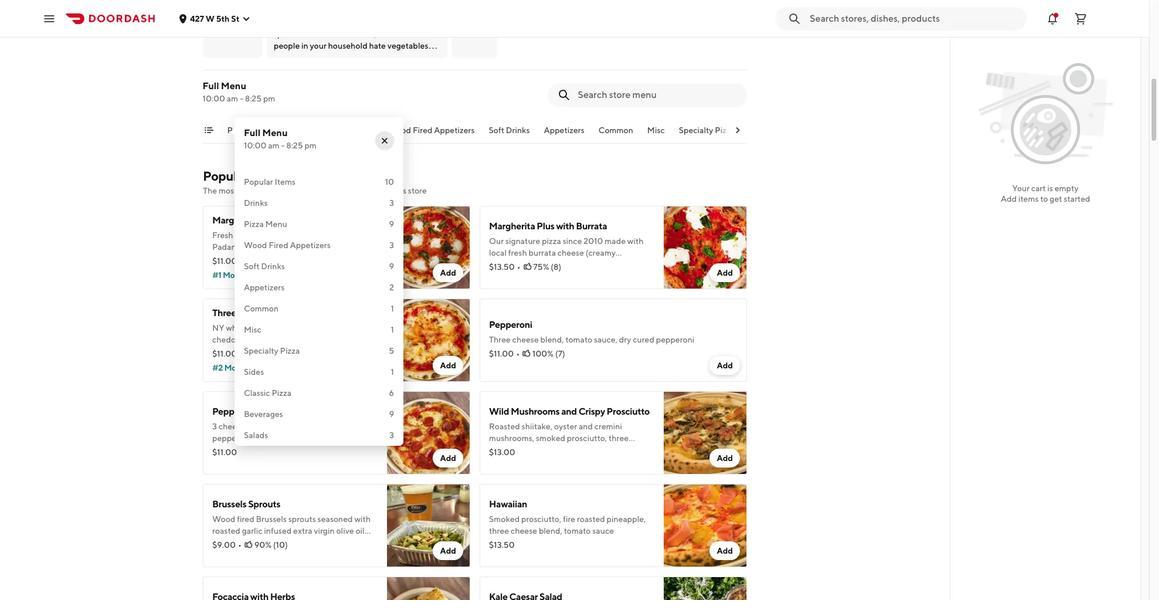 Task type: describe. For each thing, give the bounding box(es) containing it.
1 vertical spatial soft drinks
[[244, 262, 285, 271]]

1 vertical spatial -
[[281, 141, 285, 150]]

100% (17)
[[256, 256, 292, 266]]

beverages
[[244, 409, 283, 419]]

ordered
[[280, 186, 309, 195]]

2
[[389, 283, 394, 292]]

specialty inside button
[[679, 126, 714, 135]]

smoked
[[536, 433, 565, 443]]

milk
[[250, 323, 266, 333]]

hawaiian
[[489, 499, 527, 510]]

2 horizontal spatial basil
[[610, 260, 627, 269]]

appetizers inside 'wood fired appetizers' button
[[435, 126, 475, 135]]

store
[[408, 186, 427, 195]]

1 vertical spatial full menu 10:00 am - 8:25 pm
[[244, 127, 317, 150]]

wood inside button
[[388, 126, 412, 135]]

virgin inside the 'margherita plus with burrata our signature pizza since 2010 made with local fresh burrata cheese (creamy mozzarella), tomato sauce, fresh basil and basil infused extra virgin olive oil'
[[558, 272, 578, 281]]

Store search: begin typing to search for stores available on DoorDash text field
[[810, 12, 1020, 25]]

prosciutto, inside wild mushrooms and crispy prosciutto roasted shiitake, oyster and cremini mushrooms, smoked prosciutto, three cheese blend, garlic pesto
[[567, 433, 607, 443]]

1 horizontal spatial full
[[244, 127, 260, 138]]

popular inside the popular items the most commonly ordered items and dishes from this store
[[203, 168, 247, 184]]

cheddar,
[[212, 335, 245, 344]]

started
[[1064, 194, 1090, 204]]

popular items the most commonly ordered items and dishes from this store
[[203, 168, 427, 195]]

5th
[[216, 14, 230, 23]]

1 vertical spatial fresh
[[589, 260, 608, 269]]

stars
[[232, 30, 246, 39]]

0 vertical spatial full menu 10:00 am - 8:25 pm
[[203, 80, 276, 103]]

(7)
[[555, 349, 565, 358]]

margherita pizza classic image
[[387, 206, 470, 289]]

three inside three cheese ny whole milk mozzarella, irish white cheddar, grana padano, tomato sauce
[[212, 307, 236, 318]]

pizza inside margherita pizza classic fresh local mozzarella, grated grana padano, tomato sauce, basil and extra virgin olive oil
[[260, 215, 282, 226]]

garlic inside brussels sprouts wood fired brussels sprouts seasoned with roasted garlic infused extra virgin olive oil finished with toasted almonds
[[242, 526, 262, 535]]

margherita plus with burrata image
[[664, 206, 747, 289]]

0 vertical spatial pizza menu
[[331, 126, 374, 135]]

3 9 from the top
[[389, 409, 394, 419]]

$13.00
[[489, 448, 515, 457]]

from
[[374, 186, 391, 195]]

6
[[389, 388, 394, 398]]

most for three
[[224, 363, 243, 372]]

1 vertical spatial wood
[[244, 240, 267, 250]]

misc button
[[648, 124, 665, 143]]

1 horizontal spatial brussels
[[256, 514, 287, 524]]

1 vertical spatial 10:00
[[244, 141, 267, 150]]

1 vertical spatial wood fired appetizers
[[244, 240, 331, 250]]

90%
[[254, 540, 272, 550]]

cheese inside the 'margherita plus with burrata our signature pizza since 2010 made with local fresh burrata cheese (creamy mozzarella), tomato sauce, fresh basil and basil infused extra virgin olive oil'
[[558, 248, 584, 257]]

cheese inside hawaiian smoked prosciutto, fire roasted pineapple, three cheese blend, tomato sauce $13.50
[[511, 526, 537, 535]]

cheese
[[238, 307, 269, 318]]

with up since
[[556, 221, 574, 232]]

most
[[219, 186, 237, 195]]

100% for cheese
[[256, 349, 277, 358]]

close menu navigation image
[[380, 136, 389, 145]]

mushrooms
[[511, 406, 560, 417]]

• for sprouts
[[238, 540, 242, 550]]

prosciutto, inside hawaiian smoked prosciutto, fire roasted pineapple, three cheese blend, tomato sauce $13.50
[[521, 514, 561, 524]]

drinks inside button
[[506, 126, 530, 135]]

1 vertical spatial soft
[[244, 262, 260, 271]]

1 vertical spatial specialty
[[244, 346, 278, 355]]

2 vertical spatial drinks
[[261, 262, 285, 271]]

pepperoni for pizza
[[212, 406, 256, 417]]

427
[[190, 14, 204, 23]]

focaccia with herbs image
[[387, 577, 470, 600]]

pepperoni pizza 3 cheese blend, tomato sauce, dry cured pepperoni. $11.00
[[212, 406, 361, 457]]

liked for cheese
[[244, 363, 265, 372]]

roasted inside brussels sprouts wood fired brussels sprouts seasoned with roasted garlic infused extra virgin olive oil finished with toasted almonds
[[212, 526, 240, 535]]

infused inside the 'margherita plus with burrata our signature pizza since 2010 made with local fresh burrata cheese (creamy mozzarella), tomato sauce, fresh basil and basil infused extra virgin olive oil'
[[508, 272, 535, 281]]

pizza
[[542, 236, 561, 246]]

pepperoni pizza image
[[387, 391, 470, 474]]

$11.00 •
[[489, 349, 520, 358]]

2010
[[584, 236, 603, 246]]

infused inside brussels sprouts wood fired brussels sprouts seasoned with roasted garlic infused extra virgin olive oil finished with toasted almonds
[[264, 526, 292, 535]]

extra inside margherita pizza classic fresh local mozzarella, grated grana padano, tomato sauce, basil and extra virgin olive oil
[[333, 242, 352, 252]]

oyster
[[554, 422, 577, 431]]

specialty pizza button
[[679, 124, 735, 143]]

#2 most liked
[[212, 363, 265, 372]]

0 vertical spatial -
[[240, 94, 244, 103]]

pesto
[[564, 445, 585, 455]]

classic pizza
[[244, 388, 292, 398]]

0 horizontal spatial full
[[203, 80, 219, 91]]

salads
[[244, 431, 268, 440]]

open menu image
[[42, 11, 56, 26]]

hawaiian smoked prosciutto, fire roasted pineapple, three cheese blend, tomato sauce $13.50
[[489, 499, 646, 550]]

mozzarella),
[[489, 260, 534, 269]]

$11.00 up #1
[[212, 256, 237, 266]]

margherita for pizza
[[212, 215, 258, 226]]

9 for drinks
[[389, 262, 394, 271]]

mushrooms,
[[489, 433, 534, 443]]

ny
[[212, 323, 224, 333]]

sauce, inside the pepperoni three cheese blend, tomato sauce, dry cured pepperoni
[[594, 335, 618, 344]]

burrata
[[529, 248, 556, 257]]

our
[[489, 236, 504, 246]]

to
[[1041, 194, 1048, 204]]

get
[[1050, 194, 1062, 204]]

pineapple,
[[607, 514, 646, 524]]

sauce, inside the 'margherita plus with burrata our signature pizza since 2010 made with local fresh burrata cheese (creamy mozzarella), tomato sauce, fresh basil and basil infused extra virgin olive oil'
[[564, 260, 588, 269]]

sprouts
[[248, 499, 280, 510]]

extra inside the 'margherita plus with burrata our signature pizza since 2010 made with local fresh burrata cheese (creamy mozzarella), tomato sauce, fresh basil and basil infused extra virgin olive oil'
[[537, 272, 556, 281]]

brussels sprouts image
[[387, 484, 470, 567]]

soft inside button
[[489, 126, 505, 135]]

olive inside brussels sprouts wood fired brussels sprouts seasoned with roasted garlic infused extra virgin olive oil finished with toasted almonds
[[336, 526, 354, 535]]

wood inside brussels sprouts wood fired brussels sprouts seasoned with roasted garlic infused extra virgin olive oil finished with toasted almonds
[[212, 514, 235, 524]]

almonds
[[291, 538, 323, 547]]

90% (10)
[[254, 540, 288, 550]]

basil inside margherita pizza classic fresh local mozzarella, grated grana padano, tomato sauce, basil and extra virgin olive oil
[[298, 242, 315, 252]]

10
[[385, 177, 394, 187]]

garlic inside wild mushrooms and crispy prosciutto roasted shiitake, oyster and cremini mushrooms, smoked prosciutto, three cheese blend, garlic pesto
[[542, 445, 563, 455]]

and inside the 'margherita plus with burrata our signature pizza since 2010 made with local fresh burrata cheese (creamy mozzarella), tomato sauce, fresh basil and basil infused extra virgin olive oil'
[[628, 260, 642, 269]]

crispy
[[579, 406, 605, 417]]

blend, inside hawaiian smoked prosciutto, fire roasted pineapple, three cheese blend, tomato sauce $13.50
[[539, 526, 562, 535]]

3 for drinks
[[389, 198, 394, 208]]

sauce, inside margherita pizza classic fresh local mozzarella, grated grana padano, tomato sauce, basil and extra virgin olive oil
[[273, 242, 296, 252]]

whole
[[226, 323, 248, 333]]

of
[[219, 30, 225, 39]]

with right seasoned
[[354, 514, 371, 524]]

wild
[[489, 406, 509, 417]]

0 vertical spatial soft drinks
[[489, 126, 530, 135]]

virgin inside margherita pizza classic fresh local mozzarella, grated grana padano, tomato sauce, basil and extra virgin olive oil
[[353, 242, 374, 252]]

1 horizontal spatial 5
[[389, 346, 394, 355]]

most for margherita
[[223, 270, 241, 280]]

3 for wood fired appetizers
[[389, 240, 394, 250]]

toasted
[[262, 538, 290, 547]]

0 vertical spatial pm
[[264, 94, 276, 103]]

tomato inside pepperoni pizza 3 cheese blend, tomato sauce, dry cured pepperoni. $11.00
[[272, 422, 299, 431]]

75% (8)
[[533, 262, 561, 272]]

plus
[[537, 221, 555, 232]]

427 w 5th st
[[190, 14, 240, 23]]

items inside button
[[258, 126, 279, 135]]

0 horizontal spatial fresh
[[508, 248, 527, 257]]

smoked
[[489, 514, 520, 524]]

kale caesar salad image
[[664, 577, 747, 600]]

#1
[[212, 270, 221, 280]]

classic inside margherita pizza classic fresh local mozzarella, grated grana padano, tomato sauce, basil and extra virgin olive oil
[[284, 215, 313, 226]]

75%
[[533, 262, 549, 272]]

1 horizontal spatial wood fired appetizers
[[388, 126, 475, 135]]

tomato inside margherita pizza classic fresh local mozzarella, grated grana padano, tomato sauce, basil and extra virgin olive oil
[[244, 242, 271, 252]]

1 vertical spatial fired
[[269, 240, 288, 250]]

1 vertical spatial am
[[268, 141, 280, 150]]

$13.50 inside hawaiian smoked prosciutto, fire roasted pineapple, three cheese blend, tomato sauce $13.50
[[489, 540, 515, 550]]

oil inside the 'margherita plus with burrata our signature pizza since 2010 made with local fresh burrata cheese (creamy mozzarella), tomato sauce, fresh basil and basil infused extra virgin olive oil'
[[599, 272, 608, 281]]

prosciutto
[[607, 406, 650, 417]]

oil inside margherita pizza classic fresh local mozzarella, grated grana padano, tomato sauce, basil and extra virgin olive oil
[[232, 254, 241, 263]]

roasted
[[489, 422, 520, 431]]

margherita plus with burrata our signature pizza since 2010 made with local fresh burrata cheese (creamy mozzarella), tomato sauce, fresh basil and basil infused extra virgin olive oil
[[489, 221, 644, 281]]

margherita pizza classic fresh local mozzarella, grated grana padano, tomato sauce, basil and extra virgin olive oil
[[212, 215, 374, 263]]

with right made
[[627, 236, 644, 246]]

appetizers down the grated
[[290, 240, 331, 250]]

finished
[[212, 538, 242, 547]]

100% (12)
[[256, 349, 292, 358]]

#2
[[212, 363, 223, 372]]

• for plus
[[517, 262, 521, 272]]

since
[[563, 236, 582, 246]]

blend, inside the pepperoni three cheese blend, tomato sauce, dry cured pepperoni
[[541, 335, 564, 344]]

padano, inside three cheese ny whole milk mozzarella, irish white cheddar, grana padano, tomato sauce
[[271, 335, 301, 344]]

this
[[393, 186, 406, 195]]

brussels sprouts wood fired brussels sprouts seasoned with roasted garlic infused extra virgin olive oil finished with toasted almonds
[[212, 499, 371, 547]]

1 horizontal spatial pm
[[305, 141, 317, 150]]

fire
[[563, 514, 575, 524]]

three inside the pepperoni three cheese blend, tomato sauce, dry cured pepperoni
[[489, 335, 511, 344]]

appetizers up cheese
[[244, 283, 285, 292]]

burrata
[[576, 221, 607, 232]]

blend, inside wild mushrooms and crispy prosciutto roasted shiitake, oyster and cremini mushrooms, smoked prosciutto, three cheese blend, garlic pesto
[[517, 445, 541, 455]]

items inside your cart is empty add items to get started
[[1019, 194, 1039, 204]]

three cheese image
[[387, 299, 470, 382]]

1 vertical spatial common
[[244, 304, 279, 313]]

(creamy
[[586, 248, 616, 257]]

0 vertical spatial popular items
[[228, 126, 279, 135]]

0 horizontal spatial classic
[[244, 388, 270, 398]]

cremini
[[595, 422, 622, 431]]

$9.00
[[212, 540, 236, 550]]

notification bell image
[[1046, 11, 1060, 26]]



Task type: vqa. For each thing, say whether or not it's contained in the screenshot.


Task type: locate. For each thing, give the bounding box(es) containing it.
1 horizontal spatial -
[[281, 141, 285, 150]]

local inside the 'margherita plus with burrata our signature pizza since 2010 made with local fresh burrata cheese (creamy mozzarella), tomato sauce, fresh basil and basil infused extra virgin olive oil'
[[489, 248, 507, 257]]

1
[[391, 304, 394, 313], [391, 325, 394, 334], [391, 367, 394, 377]]

• right $9.00
[[238, 540, 242, 550]]

margherita inside margherita pizza classic fresh local mozzarella, grated grana padano, tomato sauce, basil and extra virgin olive oil
[[212, 215, 258, 226]]

0 horizontal spatial infused
[[264, 526, 292, 535]]

100% left (17)
[[256, 256, 277, 266]]

1 vertical spatial garlic
[[242, 526, 262, 535]]

0 vertical spatial $13.50
[[489, 262, 515, 272]]

fresh down (creamy
[[589, 260, 608, 269]]

three down cremini
[[609, 433, 629, 443]]

0 horizontal spatial specialty
[[244, 346, 278, 355]]

cheese up $11.00 •
[[512, 335, 539, 344]]

items down your
[[1019, 194, 1039, 204]]

tomato inside hawaiian smoked prosciutto, fire roasted pineapple, three cheese blend, tomato sauce $13.50
[[564, 526, 591, 535]]

0 horizontal spatial three
[[489, 526, 509, 535]]

1 for sides
[[391, 367, 394, 377]]

100% for pizza
[[256, 256, 277, 266]]

1 1 from the top
[[391, 304, 394, 313]]

wood
[[388, 126, 412, 135], [244, 240, 267, 250], [212, 514, 235, 524]]

1 horizontal spatial fresh
[[589, 260, 608, 269]]

fired
[[237, 514, 254, 524]]

1 horizontal spatial oil
[[356, 526, 365, 535]]

0 vertical spatial full
[[203, 80, 219, 91]]

mozzarella, up (12)
[[267, 323, 309, 333]]

sauce down pineapple,
[[593, 526, 614, 535]]

fired inside button
[[413, 126, 433, 135]]

wood left 'fired'
[[212, 514, 235, 524]]

dishes
[[348, 186, 372, 195]]

sauce inside three cheese ny whole milk mozzarella, irish white cheddar, grana padano, tomato sauce
[[331, 335, 353, 344]]

cured inside pepperoni pizza 3 cheese blend, tomato sauce, dry cured pepperoni. $11.00
[[339, 422, 361, 431]]

liked for pizza
[[243, 270, 263, 280]]

1 vertical spatial misc
[[244, 325, 262, 334]]

mozzarella, inside three cheese ny whole milk mozzarella, irish white cheddar, grana padano, tomato sauce
[[267, 323, 309, 333]]

1 vertical spatial pizza menu
[[244, 219, 287, 229]]

sauce down white
[[331, 335, 353, 344]]

scroll menu navigation right image
[[733, 126, 743, 135]]

empty
[[1055, 184, 1079, 193]]

$9.00 •
[[212, 540, 242, 550]]

3 down 'this'
[[389, 198, 394, 208]]

2 horizontal spatial virgin
[[558, 272, 578, 281]]

3 up '2'
[[389, 240, 394, 250]]

wild mushrooms and crispy prosciutto image
[[664, 391, 747, 474]]

1 horizontal spatial am
[[268, 141, 280, 150]]

wood fired appetizers
[[388, 126, 475, 135], [244, 240, 331, 250]]

roasted right fire
[[577, 514, 605, 524]]

0 horizontal spatial prosciutto,
[[521, 514, 561, 524]]

drinks
[[506, 126, 530, 135], [244, 198, 268, 208], [261, 262, 285, 271]]

common
[[599, 126, 634, 135], [244, 304, 279, 313]]

1 vertical spatial local
[[489, 248, 507, 257]]

prosciutto,
[[567, 433, 607, 443], [521, 514, 561, 524]]

am up the "popular items" button in the top left of the page
[[227, 94, 238, 103]]

10:00
[[203, 94, 225, 103], [244, 141, 267, 150]]

items inside the popular items the most commonly ordered items and dishes from this store
[[311, 186, 331, 195]]

0 vertical spatial 5
[[226, 30, 230, 39]]

the
[[203, 186, 217, 195]]

most right #2
[[224, 363, 243, 372]]

common button
[[599, 124, 634, 143]]

grated
[[298, 230, 322, 240]]

olive inside margherita pizza classic fresh local mozzarella, grated grana padano, tomato sauce, basil and extra virgin olive oil
[[212, 254, 230, 263]]

(10)
[[273, 540, 288, 550]]

0 vertical spatial mozzarella,
[[254, 230, 296, 240]]

menu
[[221, 80, 247, 91], [353, 126, 374, 135], [262, 127, 288, 138], [265, 219, 287, 229]]

made
[[605, 236, 626, 246]]

mozzarella,
[[254, 230, 296, 240], [267, 323, 309, 333]]

0 horizontal spatial pm
[[264, 94, 276, 103]]

three cheese ny whole milk mozzarella, irish white cheddar, grana padano, tomato sauce
[[212, 307, 353, 344]]

3 1 from the top
[[391, 367, 394, 377]]

cheese down smoked
[[511, 526, 537, 535]]

basil down the grated
[[298, 242, 315, 252]]

popular inside button
[[228, 126, 257, 135]]

100% left (7)
[[533, 349, 554, 358]]

your cart is empty add items to get started
[[1001, 184, 1090, 204]]

white
[[329, 323, 349, 333]]

• left '100% (7)'
[[516, 349, 520, 358]]

cheese up pepperoni.
[[219, 422, 245, 431]]

specialty pizza down milk
[[244, 346, 300, 355]]

grana right the grated
[[324, 230, 347, 240]]

3 for salads
[[389, 431, 394, 440]]

soft drinks up cheese
[[244, 262, 285, 271]]

0 horizontal spatial am
[[227, 94, 238, 103]]

olive inside the 'margherita plus with burrata our signature pizza since 2010 made with local fresh burrata cheese (creamy mozzarella), tomato sauce, fresh basil and basil infused extra virgin olive oil'
[[580, 272, 598, 281]]

0 horizontal spatial soft drinks
[[244, 262, 285, 271]]

oil inside brussels sprouts wood fired brussels sprouts seasoned with roasted garlic infused extra virgin olive oil finished with toasted almonds
[[356, 526, 365, 535]]

irish
[[311, 323, 327, 333]]

1 vertical spatial drinks
[[244, 198, 268, 208]]

local
[[235, 230, 252, 240], [489, 248, 507, 257]]

tomato inside the 'margherita plus with burrata our signature pizza since 2010 made with local fresh burrata cheese (creamy mozzarella), tomato sauce, fresh basil and basil infused extra virgin olive oil'
[[536, 260, 562, 269]]

is
[[1048, 184, 1053, 193]]

cart
[[1031, 184, 1046, 193]]

1 9 from the top
[[389, 219, 394, 229]]

•
[[517, 262, 521, 272], [516, 349, 520, 358], [238, 540, 242, 550]]

cheese down mushrooms, on the bottom left of the page
[[489, 445, 516, 455]]

5
[[226, 30, 230, 39], [389, 346, 394, 355]]

0 horizontal spatial dry
[[326, 422, 338, 431]]

0 horizontal spatial brussels
[[212, 499, 247, 510]]

shiitake,
[[522, 422, 553, 431]]

popular items right show menu categories image
[[228, 126, 279, 135]]

- up the "popular items" button in the top left of the page
[[240, 94, 244, 103]]

0 vertical spatial basil
[[298, 242, 315, 252]]

appetizers button
[[544, 124, 585, 143]]

0 vertical spatial 10:00
[[203, 94, 225, 103]]

cheese down since
[[558, 248, 584, 257]]

dry
[[619, 335, 631, 344], [326, 422, 338, 431]]

margherita inside the 'margherita plus with burrata our signature pizza since 2010 made with local fresh burrata cheese (creamy mozzarella), tomato sauce, fresh basil and basil infused extra virgin olive oil'
[[489, 221, 535, 232]]

virgin right '75%' at the left top
[[558, 272, 578, 281]]

1 vertical spatial virgin
[[558, 272, 578, 281]]

dry inside the pepperoni three cheese blend, tomato sauce, dry cured pepperoni
[[619, 335, 631, 344]]

commonly
[[239, 186, 278, 195]]

with left toasted
[[244, 538, 260, 547]]

sauce inside hawaiian smoked prosciutto, fire roasted pineapple, three cheese blend, tomato sauce $13.50
[[593, 526, 614, 535]]

0 vertical spatial classic
[[284, 215, 313, 226]]

$11.00 inside pepperoni pizza 3 cheese blend, tomato sauce, dry cured pepperoni. $11.00
[[212, 448, 237, 457]]

1 horizontal spatial pizza menu
[[331, 126, 374, 135]]

1 horizontal spatial padano,
[[271, 335, 301, 344]]

blend, inside pepperoni pizza 3 cheese blend, tomato sauce, dry cured pepperoni. $11.00
[[247, 422, 270, 431]]

0 horizontal spatial specialty pizza
[[244, 346, 300, 355]]

local right fresh
[[235, 230, 252, 240]]

extra inside brussels sprouts wood fired brussels sprouts seasoned with roasted garlic infused extra virgin olive oil finished with toasted almonds
[[293, 526, 312, 535]]

three
[[212, 307, 236, 318], [489, 335, 511, 344]]

extra
[[333, 242, 352, 252], [537, 272, 556, 281], [293, 526, 312, 535]]

mozzarella, inside margherita pizza classic fresh local mozzarella, grated grana padano, tomato sauce, basil and extra virgin olive oil
[[254, 230, 296, 240]]

mozzarella, up 100% (17)
[[254, 230, 296, 240]]

1 horizontal spatial items
[[1019, 194, 1039, 204]]

0 horizontal spatial oil
[[232, 254, 241, 263]]

1 vertical spatial infused
[[264, 526, 292, 535]]

9 down 'this'
[[389, 219, 394, 229]]

3 inside pepperoni pizza 3 cheese blend, tomato sauce, dry cured pepperoni. $11.00
[[212, 422, 217, 431]]

margherita up fresh
[[212, 215, 258, 226]]

0 horizontal spatial items
[[311, 186, 331, 195]]

cheese inside pepperoni pizza 3 cheese blend, tomato sauce, dry cured pepperoni. $11.00
[[219, 422, 245, 431]]

olive down seasoned
[[336, 526, 354, 535]]

tomato inside the pepperoni three cheese blend, tomato sauce, dry cured pepperoni
[[566, 335, 592, 344]]

wood fired appetizers up close menu navigation image
[[388, 126, 475, 135]]

padano,
[[212, 242, 243, 252], [271, 335, 301, 344]]

1 for common
[[391, 304, 394, 313]]

- right the "popular items" button in the top left of the page
[[281, 141, 285, 150]]

$11.00 down pepperoni.
[[212, 448, 237, 457]]

pizza menu
[[331, 126, 374, 135], [244, 219, 287, 229]]

0 horizontal spatial local
[[235, 230, 252, 240]]

100%
[[256, 256, 277, 266], [256, 349, 277, 358], [533, 349, 554, 358]]

full menu 10:00 am - 8:25 pm up the "popular items" button in the top left of the page
[[203, 80, 276, 103]]

9 down "6"
[[389, 409, 394, 419]]

common up milk
[[244, 304, 279, 313]]

roasted inside hawaiian smoked prosciutto, fire roasted pineapple, three cheese blend, tomato sauce $13.50
[[577, 514, 605, 524]]

three up ny
[[212, 307, 236, 318]]

0 vertical spatial wood fired appetizers
[[388, 126, 475, 135]]

0 horizontal spatial 10:00
[[203, 94, 225, 103]]

liked down 100% (17)
[[243, 270, 263, 280]]

oil
[[232, 254, 241, 263], [599, 272, 608, 281], [356, 526, 365, 535]]

0 vertical spatial wood
[[388, 126, 412, 135]]

• for three
[[516, 349, 520, 358]]

1 vertical spatial popular items
[[244, 177, 296, 187]]

• left '75%' at the left top
[[517, 262, 521, 272]]

three down smoked
[[489, 526, 509, 535]]

pizza inside button
[[715, 126, 735, 135]]

$13.50 down smoked
[[489, 540, 515, 550]]

fresh down signature
[[508, 248, 527, 257]]

1 horizontal spatial three
[[609, 433, 629, 443]]

cheese inside wild mushrooms and crispy prosciutto roasted shiitake, oyster and cremini mushrooms, smoked prosciutto, three cheese blend, garlic pesto
[[489, 445, 516, 455]]

2 vertical spatial 1
[[391, 367, 394, 377]]

specialty right misc button
[[679, 126, 714, 135]]

brussels down "sprouts"
[[256, 514, 287, 524]]

mozzarella, for pizza
[[254, 230, 296, 240]]

pm
[[264, 94, 276, 103], [305, 141, 317, 150]]

garlic
[[542, 445, 563, 455], [242, 526, 262, 535]]

specialty pizza
[[679, 126, 735, 135], [244, 346, 300, 355]]

2 vertical spatial wood
[[212, 514, 235, 524]]

roasted up finished
[[212, 526, 240, 535]]

0 horizontal spatial garlic
[[242, 526, 262, 535]]

and inside the popular items the most commonly ordered items and dishes from this store
[[333, 186, 347, 195]]

0 vertical spatial 9
[[389, 219, 394, 229]]

infused up toasted
[[264, 526, 292, 535]]

fresh
[[212, 230, 233, 240]]

$13.50 •
[[489, 262, 521, 272]]

virgin down dishes at the left of the page
[[353, 242, 374, 252]]

garlic down 'fired'
[[242, 526, 262, 535]]

margherita for plus
[[489, 221, 535, 232]]

2 vertical spatial basil
[[489, 272, 506, 281]]

8:25 up the popular items the most commonly ordered items and dishes from this store
[[286, 141, 303, 150]]

1 horizontal spatial specialty pizza
[[679, 126, 735, 135]]

3 down "6"
[[389, 431, 394, 440]]

0 vertical spatial drinks
[[506, 126, 530, 135]]

specialty pizza right misc button
[[679, 126, 735, 135]]

1 vertical spatial sauce
[[593, 526, 614, 535]]

1 vertical spatial 5
[[389, 346, 394, 355]]

0 horizontal spatial 5
[[226, 30, 230, 39]]

olive
[[212, 254, 230, 263], [580, 272, 598, 281], [336, 526, 354, 535]]

add inside your cart is empty add items to get started
[[1001, 194, 1017, 204]]

basil
[[298, 242, 315, 252], [610, 260, 627, 269], [489, 272, 506, 281]]

10:00 up show menu categories image
[[203, 94, 225, 103]]

tomato inside three cheese ny whole milk mozzarella, irish white cheddar, grana padano, tomato sauce
[[303, 335, 330, 344]]

pepperoni for three
[[489, 319, 532, 330]]

popular right most
[[244, 177, 273, 187]]

pizza inside pepperoni pizza 3 cheese blend, tomato sauce, dry cured pepperoni. $11.00
[[257, 406, 279, 417]]

popular items button
[[228, 124, 279, 143]]

(8)
[[551, 262, 561, 272]]

$13.50 down our
[[489, 262, 515, 272]]

pepperoni
[[656, 335, 695, 344]]

1 horizontal spatial three
[[489, 335, 511, 344]]

sauce, inside pepperoni pizza 3 cheese blend, tomato sauce, dry cured pepperoni. $11.00
[[300, 422, 324, 431]]

full menu 10:00 am - 8:25 pm up "ordered"
[[244, 127, 317, 150]]

margherita
[[212, 215, 258, 226], [489, 221, 535, 232]]

Item Search search field
[[578, 89, 738, 101]]

2 vertical spatial olive
[[336, 526, 354, 535]]

1 for misc
[[391, 325, 394, 334]]

virgin inside brussels sprouts wood fired brussels sprouts seasoned with roasted garlic infused extra virgin olive oil finished with toasted almonds
[[314, 526, 335, 535]]

pepperoni inside the pepperoni three cheese blend, tomato sauce, dry cured pepperoni
[[489, 319, 532, 330]]

hawaiian image
[[664, 484, 747, 567]]

100% left (12)
[[256, 349, 277, 358]]

0 horizontal spatial cured
[[339, 422, 361, 431]]

wild mushrooms and crispy prosciutto roasted shiitake, oyster and cremini mushrooms, smoked prosciutto, three cheese blend, garlic pesto
[[489, 406, 650, 455]]

prosciutto, left fire
[[521, 514, 561, 524]]

and inside margherita pizza classic fresh local mozzarella, grated grana padano, tomato sauce, basil and extra virgin olive oil
[[317, 242, 331, 252]]

(17)
[[279, 256, 292, 266]]

1 vertical spatial mozzarella,
[[267, 323, 309, 333]]

classic down sides at the left
[[244, 388, 270, 398]]

1 vertical spatial pm
[[305, 141, 317, 150]]

0 vertical spatial olive
[[212, 254, 230, 263]]

cured inside the pepperoni three cheese blend, tomato sauce, dry cured pepperoni
[[633, 335, 655, 344]]

most
[[223, 270, 241, 280], [224, 363, 243, 372]]

basil down "mozzarella),"
[[489, 272, 506, 281]]

$11.00 left '100% (7)'
[[489, 349, 514, 358]]

margherita up signature
[[489, 221, 535, 232]]

specialty up sides at the left
[[244, 346, 278, 355]]

popular right show menu categories image
[[228, 126, 257, 135]]

0 vertical spatial soft
[[489, 126, 505, 135]]

0 vertical spatial •
[[517, 262, 521, 272]]

pepperoni up $11.00 •
[[489, 319, 532, 330]]

1 horizontal spatial sauce
[[593, 526, 614, 535]]

mozzarella, for cheese
[[267, 323, 309, 333]]

wood fired appetizers button
[[388, 124, 475, 143]]

items
[[258, 126, 279, 135], [250, 168, 282, 184], [275, 177, 296, 187]]

(12)
[[279, 349, 292, 358]]

#1 most liked
[[212, 270, 263, 280]]

liked
[[243, 270, 263, 280], [244, 363, 265, 372]]

common left misc button
[[599, 126, 634, 135]]

0 horizontal spatial pizza menu
[[244, 219, 287, 229]]

0 horizontal spatial -
[[240, 94, 244, 103]]

local down our
[[489, 248, 507, 257]]

1 horizontal spatial local
[[489, 248, 507, 257]]

grana down milk
[[246, 335, 269, 344]]

0 vertical spatial oil
[[232, 254, 241, 263]]

2 9 from the top
[[389, 262, 394, 271]]

1 horizontal spatial specialty
[[679, 126, 714, 135]]

0 horizontal spatial three
[[212, 307, 236, 318]]

padano, inside margherita pizza classic fresh local mozzarella, grated grana padano, tomato sauce, basil and extra virgin olive oil
[[212, 242, 243, 252]]

1 vertical spatial olive
[[580, 272, 598, 281]]

pepperoni three cheese blend, tomato sauce, dry cured pepperoni
[[489, 319, 695, 344]]

1 $13.50 from the top
[[489, 262, 515, 272]]

5 up "6"
[[389, 346, 394, 355]]

0 vertical spatial prosciutto,
[[567, 433, 607, 443]]

0 vertical spatial common
[[599, 126, 634, 135]]

0 vertical spatial virgin
[[353, 242, 374, 252]]

1 horizontal spatial pepperoni
[[489, 319, 532, 330]]

signature
[[506, 236, 540, 246]]

padano, down fresh
[[212, 242, 243, 252]]

wood up close menu navigation image
[[388, 126, 412, 135]]

9
[[389, 219, 394, 229], [389, 262, 394, 271], [389, 409, 394, 419]]

0 vertical spatial grana
[[324, 230, 347, 240]]

0 horizontal spatial 8:25
[[245, 94, 262, 103]]

1 horizontal spatial common
[[599, 126, 634, 135]]

0 vertical spatial roasted
[[577, 514, 605, 524]]

appetizers left common button
[[544, 126, 585, 135]]

dry inside pepperoni pizza 3 cheese blend, tomato sauce, dry cured pepperoni. $11.00
[[326, 422, 338, 431]]

virgin down seasoned
[[314, 526, 335, 535]]

soft
[[489, 126, 505, 135], [244, 262, 260, 271]]

items inside the popular items the most commonly ordered items and dishes from this store
[[250, 168, 282, 184]]

grana inside margherita pizza classic fresh local mozzarella, grated grana padano, tomato sauce, basil and extra virgin olive oil
[[324, 230, 347, 240]]

misc down cheese
[[244, 325, 262, 334]]

infused down "mozzarella),"
[[508, 272, 535, 281]]

1 horizontal spatial cured
[[633, 335, 655, 344]]

9 for menu
[[389, 219, 394, 229]]

1 horizontal spatial misc
[[648, 126, 665, 135]]

pm up the popular items the most commonly ordered items and dishes from this store
[[305, 141, 317, 150]]

liked down 100% (12)
[[244, 363, 265, 372]]

1 horizontal spatial wood
[[244, 240, 267, 250]]

2 vertical spatial virgin
[[314, 526, 335, 535]]

0 vertical spatial three
[[212, 307, 236, 318]]

popular items right most
[[244, 177, 296, 187]]

2 1 from the top
[[391, 325, 394, 334]]

1 vertical spatial prosciutto,
[[521, 514, 561, 524]]

wood up 100% (17)
[[244, 240, 267, 250]]

basil down (creamy
[[610, 260, 627, 269]]

pepperoni.
[[212, 433, 253, 443]]

grana inside three cheese ny whole milk mozzarella, irish white cheddar, grana padano, tomato sauce
[[246, 335, 269, 344]]

5 right of
[[226, 30, 230, 39]]

$11.00
[[212, 256, 237, 266], [212, 349, 237, 358], [489, 349, 514, 358], [212, 448, 237, 457]]

0 horizontal spatial basil
[[298, 242, 315, 252]]

seasoned
[[318, 514, 353, 524]]

1 horizontal spatial olive
[[336, 526, 354, 535]]

three inside wild mushrooms and crispy prosciutto roasted shiitake, oyster and cremini mushrooms, smoked prosciutto, three cheese blend, garlic pesto
[[609, 433, 629, 443]]

three up $11.00 •
[[489, 335, 511, 344]]

1 vertical spatial 8:25
[[286, 141, 303, 150]]

100% (7)
[[533, 349, 565, 358]]

soft drinks button
[[489, 124, 530, 143]]

your
[[1013, 184, 1030, 193]]

items right "ordered"
[[311, 186, 331, 195]]

add
[[1001, 194, 1017, 204], [440, 268, 456, 277], [717, 268, 733, 277], [440, 361, 456, 370], [717, 361, 733, 370], [440, 453, 456, 463], [717, 453, 733, 463], [440, 546, 456, 555], [717, 546, 733, 555]]

0 horizontal spatial fired
[[269, 240, 288, 250]]

local inside margherita pizza classic fresh local mozzarella, grated grana padano, tomato sauce, basil and extra virgin olive oil
[[235, 230, 252, 240]]

0 items, open order cart image
[[1074, 11, 1088, 26]]

$11.00 down cheddar,
[[212, 349, 237, 358]]

prosciutto, up pesto
[[567, 433, 607, 443]]

full right show menu categories image
[[244, 127, 260, 138]]

10:00 up commonly
[[244, 141, 267, 150]]

misc down item search search box
[[648, 126, 665, 135]]

three inside hawaiian smoked prosciutto, fire roasted pineapple, three cheese blend, tomato sauce $13.50
[[489, 526, 509, 535]]

0 vertical spatial misc
[[648, 126, 665, 135]]

pm up the "popular items" button in the top left of the page
[[264, 94, 276, 103]]

pizza
[[331, 126, 351, 135], [715, 126, 735, 135], [260, 215, 282, 226], [244, 219, 264, 229], [280, 346, 300, 355], [272, 388, 292, 398], [257, 406, 279, 417]]

0 vertical spatial dry
[[619, 335, 631, 344]]

popular
[[228, 126, 257, 135], [203, 168, 247, 184], [244, 177, 273, 187]]

2 $13.50 from the top
[[489, 540, 515, 550]]

w
[[206, 14, 215, 23]]

1 vertical spatial oil
[[599, 272, 608, 281]]

cheese inside the pepperoni three cheese blend, tomato sauce, dry cured pepperoni
[[512, 335, 539, 344]]

show menu categories image
[[204, 126, 213, 135]]

1 horizontal spatial margherita
[[489, 221, 535, 232]]

pepperoni inside pepperoni pizza 3 cheese blend, tomato sauce, dry cured pepperoni. $11.00
[[212, 406, 256, 417]]

am up commonly
[[268, 141, 280, 150]]

0 horizontal spatial olive
[[212, 254, 230, 263]]

misc
[[648, 126, 665, 135], [244, 325, 262, 334]]

full up show menu categories image
[[203, 80, 219, 91]]

padano, up (12)
[[271, 335, 301, 344]]

appetizers left the soft drinks button
[[435, 126, 475, 135]]

8:25
[[245, 94, 262, 103], [286, 141, 303, 150]]



